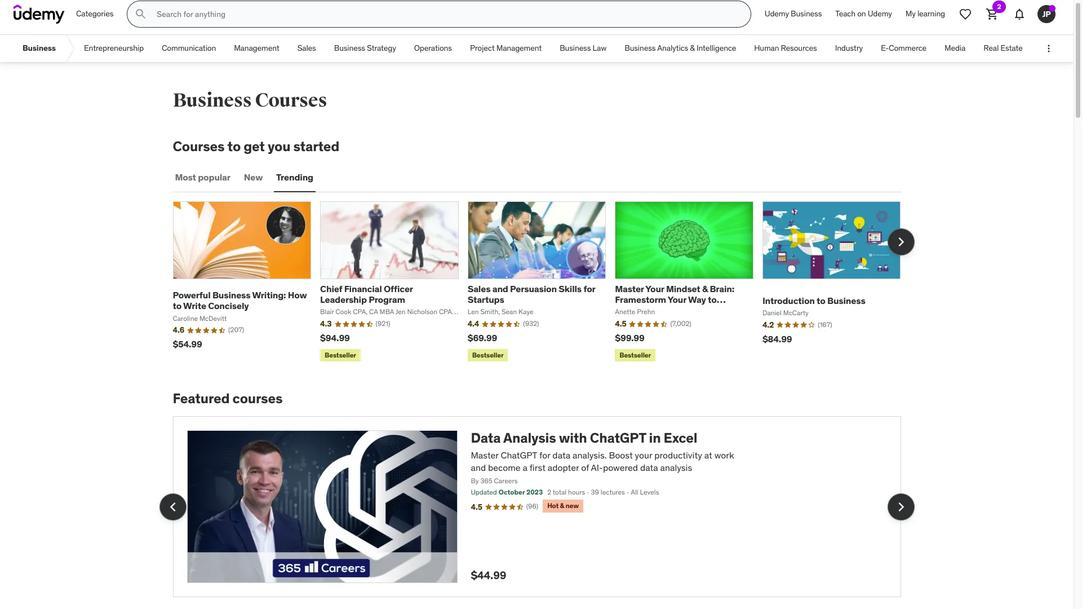 Task type: describe. For each thing, give the bounding box(es) containing it.
hot
[[548, 502, 559, 510]]

jp
[[1043, 9, 1052, 19]]

estate
[[1001, 43, 1023, 53]]

master your mindset & brain: framestorm your way to success link
[[615, 283, 735, 316]]

officer
[[384, 283, 413, 294]]

39 lectures
[[591, 488, 625, 497]]

udemy business link
[[759, 1, 829, 28]]

industry
[[836, 43, 863, 53]]

2 for 2 total hours
[[548, 488, 552, 497]]

& inside master your mindset & brain: framestorm your way to success
[[703, 283, 708, 294]]

more subcategory menu links image
[[1044, 43, 1055, 54]]

1 vertical spatial data
[[641, 462, 659, 473]]

get
[[244, 138, 265, 155]]

my learning
[[906, 9, 946, 19]]

previous image
[[164, 498, 182, 516]]

and inside the data analysis with chatgpt in excel master chatgpt for data analysis. boost your productivity at work and become a first adopter of ai-powered data analysis by 365 careers
[[471, 462, 486, 473]]

submit search image
[[134, 7, 148, 21]]

new
[[566, 502, 579, 510]]

a
[[523, 462, 528, 473]]

framestorm
[[615, 294, 667, 305]]

1 horizontal spatial your
[[668, 294, 687, 305]]

to inside 'powerful business writing: how to write concisely'
[[173, 300, 182, 312]]

business law
[[560, 43, 607, 53]]

2 for 2
[[998, 2, 1002, 11]]

management link
[[225, 35, 289, 62]]

entrepreneurship
[[84, 43, 144, 53]]

first
[[530, 462, 546, 473]]

master your mindset & brain: framestorm your way to success
[[615, 283, 735, 316]]

introduction to business link
[[763, 295, 866, 306]]

all levels
[[631, 488, 660, 497]]

business strategy link
[[325, 35, 405, 62]]

become
[[488, 462, 521, 473]]

law
[[593, 43, 607, 53]]

introduction
[[763, 295, 815, 306]]

business courses
[[173, 89, 327, 112]]

powered
[[603, 462, 638, 473]]

you
[[268, 138, 291, 155]]

2 udemy from the left
[[868, 9, 893, 19]]

business analytics & intelligence link
[[616, 35, 746, 62]]

to right introduction
[[817, 295, 826, 306]]

trending button
[[274, 164, 316, 191]]

powerful business writing: how to write concisely link
[[173, 289, 307, 312]]

365
[[481, 476, 493, 485]]

1 horizontal spatial &
[[691, 43, 695, 53]]

most popular button
[[173, 164, 233, 191]]

chief
[[320, 283, 343, 294]]

udemy image
[[14, 5, 65, 24]]

data analysis with chatgpt in excel master chatgpt for data analysis. boost your productivity at work and become a first adopter of ai-powered data analysis by 365 careers
[[471, 429, 735, 485]]

popular
[[198, 172, 231, 183]]

brain:
[[710, 283, 735, 294]]

hot & new
[[548, 502, 579, 510]]

shopping cart with 2 items image
[[986, 7, 1000, 21]]

lectures
[[601, 488, 625, 497]]

business analytics & intelligence
[[625, 43, 737, 53]]

ai-
[[591, 462, 603, 473]]

project
[[470, 43, 495, 53]]

in
[[649, 429, 661, 447]]

and inside sales and persuasion skills for startups
[[493, 283, 509, 294]]

udemy business
[[765, 9, 823, 19]]

entrepreneurship link
[[75, 35, 153, 62]]

udemy inside "link"
[[765, 9, 790, 19]]

teach
[[836, 9, 856, 19]]

data
[[471, 429, 501, 447]]

careers
[[494, 476, 518, 485]]

real
[[984, 43, 999, 53]]

communication
[[162, 43, 216, 53]]

wishlist image
[[959, 7, 973, 21]]

media
[[945, 43, 966, 53]]

hours
[[569, 488, 586, 497]]

business link
[[14, 35, 65, 62]]

sales and persuasion skills for startups
[[468, 283, 596, 305]]

business strategy
[[334, 43, 396, 53]]

adopter
[[548, 462, 579, 473]]

human resources
[[755, 43, 818, 53]]

commerce
[[890, 43, 927, 53]]

real estate link
[[975, 35, 1032, 62]]

concisely
[[208, 300, 249, 312]]

project management link
[[461, 35, 551, 62]]

real estate
[[984, 43, 1023, 53]]

$44.99
[[471, 569, 507, 582]]

your
[[635, 449, 653, 461]]

with
[[559, 429, 587, 447]]

jp link
[[1034, 1, 1061, 28]]

startups
[[468, 294, 505, 305]]

resources
[[782, 43, 818, 53]]

you have alerts image
[[1050, 5, 1056, 12]]

for inside sales and persuasion skills for startups
[[584, 283, 596, 294]]



Task type: vqa. For each thing, say whether or not it's contained in the screenshot.
the bottommost The Master
yes



Task type: locate. For each thing, give the bounding box(es) containing it.
1 horizontal spatial courses
[[255, 89, 327, 112]]

2
[[998, 2, 1002, 11], [548, 488, 552, 497]]

courses
[[255, 89, 327, 112], [173, 138, 225, 155]]

chatgpt up boost
[[590, 429, 647, 447]]

master inside master your mindset & brain: framestorm your way to success
[[615, 283, 644, 294]]

sales right management link
[[298, 43, 316, 53]]

1 vertical spatial 2
[[548, 488, 552, 497]]

management right project
[[497, 43, 542, 53]]

chatgpt up a
[[501, 449, 538, 461]]

success
[[615, 305, 651, 316]]

1 horizontal spatial and
[[493, 283, 509, 294]]

at
[[705, 449, 713, 461]]

1 horizontal spatial udemy
[[868, 9, 893, 19]]

productivity
[[655, 449, 703, 461]]

writing:
[[252, 289, 286, 301]]

started
[[294, 138, 340, 155]]

business inside "link"
[[791, 9, 823, 19]]

master down the data
[[471, 449, 499, 461]]

4.5
[[471, 502, 483, 512]]

of
[[582, 462, 589, 473]]

your left way
[[668, 294, 687, 305]]

strategy
[[367, 43, 396, 53]]

master
[[615, 283, 644, 294], [471, 449, 499, 461]]

udemy right the on
[[868, 9, 893, 19]]

management left sales "link" on the left top of the page
[[234, 43, 280, 53]]

sales inside "link"
[[298, 43, 316, 53]]

1 vertical spatial courses
[[173, 138, 225, 155]]

udemy up the human resources
[[765, 9, 790, 19]]

(96)
[[527, 502, 539, 511]]

0 vertical spatial and
[[493, 283, 509, 294]]

courses to get you started
[[173, 138, 340, 155]]

0 vertical spatial sales
[[298, 43, 316, 53]]

courses up most popular
[[173, 138, 225, 155]]

and
[[493, 283, 509, 294], [471, 462, 486, 473]]

e-
[[882, 43, 890, 53]]

0 vertical spatial 2
[[998, 2, 1002, 11]]

& left brain:
[[703, 283, 708, 294]]

1 vertical spatial sales
[[468, 283, 491, 294]]

mindset
[[667, 283, 701, 294]]

to left get
[[228, 138, 241, 155]]

sales left "persuasion"
[[468, 283, 491, 294]]

1 horizontal spatial management
[[497, 43, 542, 53]]

1 vertical spatial chatgpt
[[501, 449, 538, 461]]

excel
[[664, 429, 698, 447]]

new
[[244, 172, 263, 183]]

how
[[288, 289, 307, 301]]

powerful
[[173, 289, 211, 301]]

1 management from the left
[[234, 43, 280, 53]]

2023
[[527, 488, 543, 497]]

0 horizontal spatial management
[[234, 43, 280, 53]]

notifications image
[[1014, 7, 1027, 21]]

0 horizontal spatial data
[[553, 449, 571, 461]]

courses
[[233, 390, 283, 407]]

write
[[183, 300, 206, 312]]

master up success
[[615, 283, 644, 294]]

0 horizontal spatial sales
[[298, 43, 316, 53]]

2 link
[[980, 1, 1007, 28]]

39
[[591, 488, 599, 497]]

data up adopter
[[553, 449, 571, 461]]

2 inside carousel element
[[548, 488, 552, 497]]

to inside master your mindset & brain: framestorm your way to success
[[708, 294, 717, 305]]

0 vertical spatial courses
[[255, 89, 327, 112]]

data down your
[[641, 462, 659, 473]]

0 horizontal spatial udemy
[[765, 9, 790, 19]]

1 udemy from the left
[[765, 9, 790, 19]]

categories button
[[69, 1, 120, 28]]

0 vertical spatial master
[[615, 283, 644, 294]]

2 vertical spatial &
[[560, 502, 565, 510]]

0 horizontal spatial 2
[[548, 488, 552, 497]]

2 horizontal spatial &
[[703, 283, 708, 294]]

carousel element containing chief financial officer leadership program
[[173, 201, 915, 364]]

sales and persuasion skills for startups link
[[468, 283, 596, 305]]

Search for anything text field
[[155, 5, 738, 24]]

0 horizontal spatial chatgpt
[[501, 449, 538, 461]]

2 management from the left
[[497, 43, 542, 53]]

0 horizontal spatial master
[[471, 449, 499, 461]]

intelligence
[[697, 43, 737, 53]]

carousel element containing data analysis with chatgpt in excel
[[159, 416, 915, 597]]

analysis
[[504, 429, 556, 447]]

1 horizontal spatial 2
[[998, 2, 1002, 11]]

sales for sales and persuasion skills for startups
[[468, 283, 491, 294]]

my learning link
[[899, 1, 953, 28]]

teach on udemy
[[836, 9, 893, 19]]

levels
[[640, 488, 660, 497]]

&
[[691, 43, 695, 53], [703, 283, 708, 294], [560, 502, 565, 510]]

sales for sales
[[298, 43, 316, 53]]

e-commerce
[[882, 43, 927, 53]]

skills
[[559, 283, 582, 294]]

your
[[646, 283, 665, 294], [668, 294, 687, 305]]

1 vertical spatial &
[[703, 283, 708, 294]]

1 horizontal spatial data
[[641, 462, 659, 473]]

featured courses
[[173, 390, 283, 407]]

next image
[[893, 233, 911, 251]]

my
[[906, 9, 916, 19]]

1 horizontal spatial sales
[[468, 283, 491, 294]]

arrow pointing to subcategory menu links image
[[65, 35, 75, 62]]

analytics
[[658, 43, 689, 53]]

courses up you
[[255, 89, 327, 112]]

for right skills
[[584, 283, 596, 294]]

1 vertical spatial for
[[540, 449, 551, 461]]

introduction to business
[[763, 295, 866, 306]]

next image
[[893, 498, 911, 516]]

industry link
[[827, 35, 873, 62]]

to right way
[[708, 294, 717, 305]]

management
[[234, 43, 280, 53], [497, 43, 542, 53]]

sales link
[[289, 35, 325, 62]]

& right the hot
[[560, 502, 565, 510]]

master inside the data analysis with chatgpt in excel master chatgpt for data analysis. boost your productivity at work and become a first adopter of ai-powered data analysis by 365 careers
[[471, 449, 499, 461]]

1 vertical spatial carousel element
[[159, 416, 915, 597]]

data
[[553, 449, 571, 461], [641, 462, 659, 473]]

1 horizontal spatial for
[[584, 283, 596, 294]]

trending
[[276, 172, 314, 183]]

1 horizontal spatial chatgpt
[[590, 429, 647, 447]]

teach on udemy link
[[829, 1, 899, 28]]

0 horizontal spatial courses
[[173, 138, 225, 155]]

0 horizontal spatial for
[[540, 449, 551, 461]]

updated
[[471, 488, 497, 497]]

updated october 2023
[[471, 488, 543, 497]]

1 vertical spatial and
[[471, 462, 486, 473]]

and up by
[[471, 462, 486, 473]]

featured
[[173, 390, 230, 407]]

0 horizontal spatial &
[[560, 502, 565, 510]]

0 vertical spatial carousel element
[[173, 201, 915, 364]]

leadership
[[320, 294, 367, 305]]

0 vertical spatial chatgpt
[[590, 429, 647, 447]]

sales inside sales and persuasion skills for startups
[[468, 283, 491, 294]]

0 horizontal spatial your
[[646, 283, 665, 294]]

october
[[499, 488, 525, 497]]

0 vertical spatial &
[[691, 43, 695, 53]]

2 left total
[[548, 488, 552, 497]]

to left write
[[173, 300, 182, 312]]

2 left notifications icon
[[998, 2, 1002, 11]]

for up first
[[540, 449, 551, 461]]

persuasion
[[510, 283, 557, 294]]

0 vertical spatial data
[[553, 449, 571, 461]]

learning
[[918, 9, 946, 19]]

& right analytics
[[691, 43, 695, 53]]

business law link
[[551, 35, 616, 62]]

carousel element
[[173, 201, 915, 364], [159, 416, 915, 597]]

for inside the data analysis with chatgpt in excel master chatgpt for data analysis. boost your productivity at work and become a first adopter of ai-powered data analysis by 365 careers
[[540, 449, 551, 461]]

categories
[[76, 9, 114, 19]]

powerful business writing: how to write concisely
[[173, 289, 307, 312]]

your left mindset
[[646, 283, 665, 294]]

and left "persuasion"
[[493, 283, 509, 294]]

media link
[[936, 35, 975, 62]]

project management
[[470, 43, 542, 53]]

1 vertical spatial master
[[471, 449, 499, 461]]

most
[[175, 172, 196, 183]]

operations link
[[405, 35, 461, 62]]

communication link
[[153, 35, 225, 62]]

business inside 'powerful business writing: how to write concisely'
[[213, 289, 251, 301]]

total
[[553, 488, 567, 497]]

0 vertical spatial for
[[584, 283, 596, 294]]

operations
[[414, 43, 452, 53]]

0 horizontal spatial and
[[471, 462, 486, 473]]

most popular
[[175, 172, 231, 183]]

1 horizontal spatial master
[[615, 283, 644, 294]]

udemy
[[765, 9, 790, 19], [868, 9, 893, 19]]



